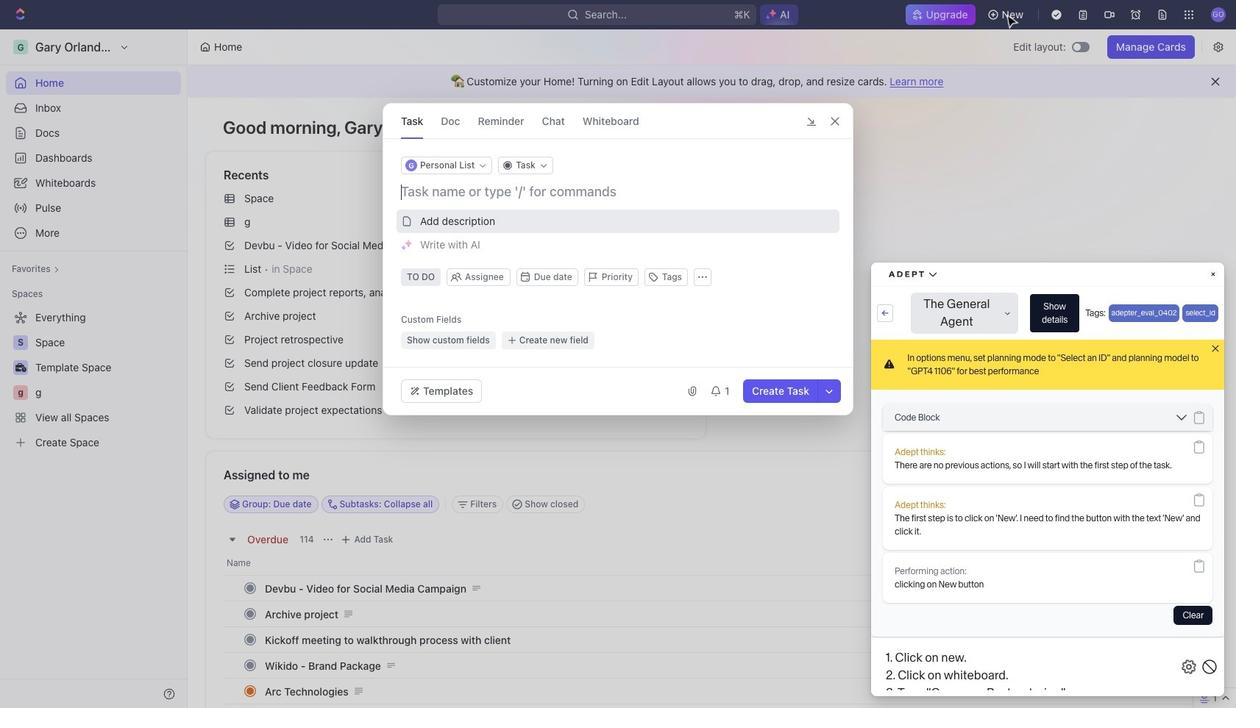 Task type: locate. For each thing, give the bounding box(es) containing it.
dialog
[[383, 103, 854, 416]]

tree
[[6, 306, 181, 455]]

alert
[[188, 66, 1237, 98]]



Task type: describe. For each thing, give the bounding box(es) containing it.
sidebar navigation
[[0, 29, 188, 709]]

Task name or type '/' for commands text field
[[401, 183, 838, 201]]

Search tasks... text field
[[995, 494, 1143, 516]]

tree inside the sidebar navigation
[[6, 306, 181, 455]]



Task type: vqa. For each thing, say whether or not it's contained in the screenshot.
tree inside the Sidebar navigation
yes



